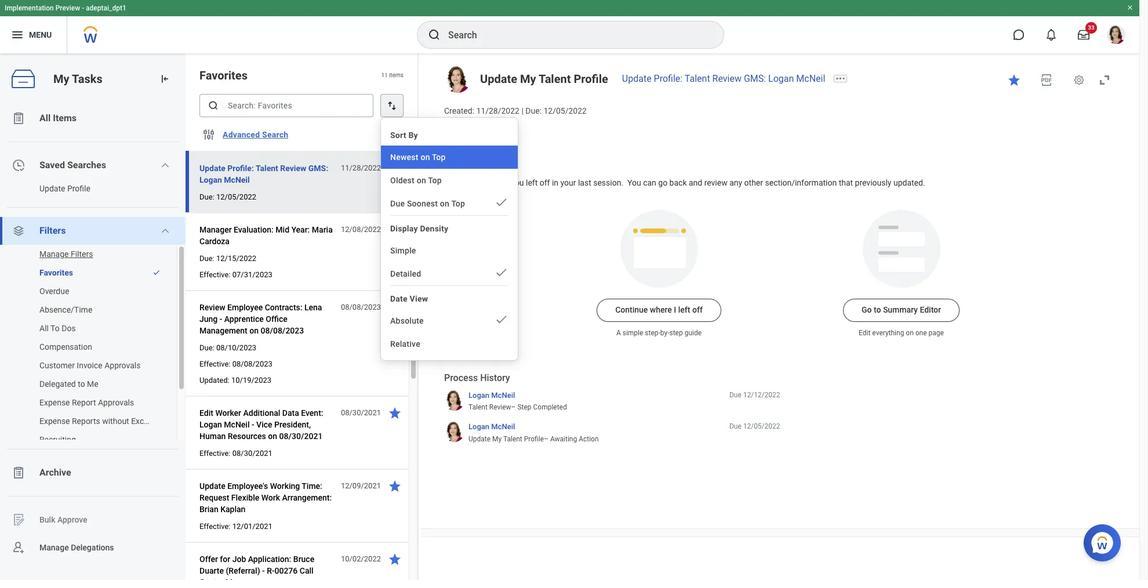 Task type: locate. For each thing, give the bounding box(es) containing it.
2 vertical spatial 12/05/2022
[[743, 422, 780, 431]]

application:
[[248, 554, 291, 564]]

step-
[[645, 329, 661, 337]]

time:
[[302, 481, 322, 491]]

expense for expense reports without exceptions
[[39, 416, 70, 426]]

due soonest on top button
[[381, 192, 518, 215]]

1 vertical spatial logan mcneil button
[[469, 422, 515, 432]]

reports
[[72, 416, 100, 426]]

1 clipboard image from the top
[[12, 111, 26, 125]]

talent
[[539, 72, 571, 86], [685, 73, 710, 84], [256, 164, 278, 173], [469, 403, 488, 411], [503, 435, 522, 443]]

where down back
[[487, 178, 509, 187]]

1 vertical spatial expense
[[39, 416, 70, 426]]

1 vertical spatial -
[[220, 314, 222, 324]]

0 vertical spatial profile
[[574, 72, 608, 86]]

4 effective: from the top
[[200, 522, 231, 531]]

approvals up without
[[98, 398, 134, 407]]

transformation import image
[[159, 73, 171, 85]]

awaiting
[[550, 435, 577, 443]]

manager evaluation: mid year: maria cardoza button
[[200, 223, 335, 248]]

1 vertical spatial –
[[544, 435, 549, 443]]

1 vertical spatial 11/28/2022
[[341, 164, 381, 172]]

history
[[480, 373, 510, 384]]

1 vertical spatial star image
[[388, 406, 402, 420]]

Search: Favorites text field
[[200, 94, 374, 117]]

effective: up updated:
[[200, 360, 231, 368]]

to
[[874, 305, 881, 315], [78, 379, 85, 389]]

logan mcneil for my
[[469, 422, 515, 431]]

0 vertical spatial gms:
[[744, 73, 766, 84]]

president,
[[274, 420, 311, 429]]

to left me
[[78, 379, 85, 389]]

effective: down due: 12/15/2022
[[200, 270, 231, 279]]

profile down saved searches
[[67, 184, 90, 193]]

manage filters
[[39, 249, 93, 259]]

1 expense from the top
[[39, 398, 70, 407]]

1 horizontal spatial where
[[650, 305, 672, 315]]

edit down go
[[859, 329, 871, 337]]

editor
[[920, 305, 941, 315]]

left inside button
[[678, 305, 690, 315]]

logan mcneil button down history
[[469, 390, 515, 400]]

1 logan mcneil button from the top
[[469, 390, 515, 400]]

0 vertical spatial star image
[[388, 223, 402, 237]]

12/12/2022
[[743, 391, 780, 399]]

1 vertical spatial 08/08/2023
[[261, 326, 304, 335]]

a
[[617, 329, 621, 337]]

0 horizontal spatial off
[[540, 178, 550, 187]]

due down due 12/12/2022
[[730, 422, 742, 431]]

left inside welcome back this is where you left off in your last session.  you can go back and review any other section/information that previously updated.
[[526, 178, 538, 187]]

go to summary editor
[[862, 305, 941, 315]]

to
[[51, 324, 60, 333]]

12/05/2022 down 12/12/2022
[[743, 422, 780, 431]]

review inside process history region
[[489, 403, 511, 411]]

top inside 'button'
[[432, 153, 446, 162]]

0 vertical spatial logan mcneil button
[[469, 390, 515, 400]]

edit everything on one page
[[859, 329, 944, 337]]

effective: down human
[[200, 449, 231, 458]]

gms: inside update profile: talent review gms: logan mcneil
[[308, 164, 328, 173]]

to inside button
[[874, 305, 881, 315]]

0 vertical spatial logan mcneil
[[469, 391, 515, 400]]

star image up absolute
[[388, 300, 402, 314]]

favorites up search icon
[[200, 68, 248, 82]]

1 horizontal spatial 08/30/2021
[[279, 432, 323, 441]]

08/30/2021 down resources
[[232, 449, 273, 458]]

favorites inside the item list element
[[200, 68, 248, 82]]

update inside update profile: talent review gms: logan mcneil
[[200, 164, 226, 173]]

2 manage from the top
[[39, 543, 69, 552]]

2 vertical spatial -
[[252, 420, 254, 429]]

effective: down brian
[[200, 522, 231, 531]]

off inside welcome back this is where you left off in your last session.  you can go back and review any other section/information that previously updated.
[[540, 178, 550, 187]]

0 horizontal spatial filters
[[39, 225, 66, 236]]

manage inside manage delegations link
[[39, 543, 69, 552]]

08/08/2023 left date
[[341, 303, 381, 311]]

favorites
[[200, 68, 248, 82], [39, 268, 73, 277]]

1 vertical spatial left
[[678, 305, 690, 315]]

top up due soonest on top
[[428, 176, 442, 185]]

profile for update my talent profile – awaiting action
[[524, 435, 544, 443]]

left right you
[[526, 178, 538, 187]]

my left the "tasks"
[[53, 72, 69, 86]]

due 12/05/2022
[[730, 422, 780, 431]]

0 horizontal spatial profile
[[67, 184, 90, 193]]

everything
[[873, 329, 904, 337]]

clipboard image left all items
[[12, 111, 26, 125]]

my inside process history region
[[492, 435, 502, 443]]

2 logan mcneil from the top
[[469, 422, 515, 431]]

this
[[462, 178, 477, 187]]

0 horizontal spatial my
[[53, 72, 69, 86]]

2 horizontal spatial profile
[[574, 72, 608, 86]]

2 horizontal spatial -
[[252, 420, 254, 429]]

clipboard image for all items
[[12, 111, 26, 125]]

overdue button
[[0, 282, 165, 300]]

logan mcneil for review
[[469, 391, 515, 400]]

1 vertical spatial clipboard image
[[12, 466, 26, 480]]

2 horizontal spatial my
[[520, 72, 536, 86]]

center
[[200, 578, 224, 580]]

manager down (referral)
[[226, 578, 258, 580]]

0 horizontal spatial 12/05/2022
[[216, 193, 256, 201]]

1 horizontal spatial update profile: talent review gms: logan mcneil
[[622, 73, 826, 84]]

off left in
[[540, 178, 550, 187]]

2 star image from the top
[[388, 406, 402, 420]]

my
[[53, 72, 69, 86], [520, 72, 536, 86], [492, 435, 502, 443]]

1 vertical spatial logan mcneil
[[469, 422, 515, 431]]

manage down "bulk" on the left
[[39, 543, 69, 552]]

12/09/2021
[[341, 481, 381, 490]]

where inside button
[[650, 305, 672, 315]]

logan mcneil button down talent review – step completed
[[469, 422, 515, 432]]

where left "i"
[[650, 305, 672, 315]]

- inside menu 'banner'
[[82, 4, 84, 12]]

bulk approve link
[[0, 506, 186, 534]]

2 clipboard image from the top
[[12, 466, 26, 480]]

due: 12/15/2022
[[200, 254, 256, 263]]

1 vertical spatial due
[[730, 391, 742, 399]]

2 vertical spatial star image
[[388, 552, 402, 566]]

all for all to dos
[[39, 324, 49, 333]]

1 vertical spatial all
[[39, 324, 49, 333]]

clock check image
[[12, 158, 26, 172]]

overdue
[[39, 287, 69, 296]]

top down this
[[451, 199, 465, 208]]

star image for maria
[[388, 223, 402, 237]]

1 vertical spatial filters
[[71, 249, 93, 259]]

my up | on the left
[[520, 72, 536, 86]]

on down vice
[[268, 432, 277, 441]]

maria
[[312, 225, 333, 234]]

1 horizontal spatial left
[[678, 305, 690, 315]]

check image inside absolute button
[[495, 313, 509, 327]]

due: down management
[[200, 343, 214, 352]]

2 logan mcneil button from the top
[[469, 422, 515, 432]]

sort
[[390, 131, 406, 140]]

on inside review employee contracts: lena jung - apprentice office management on 08/08/2023
[[250, 326, 259, 335]]

0 vertical spatial clipboard image
[[12, 111, 26, 125]]

1 vertical spatial top
[[428, 176, 442, 185]]

your
[[561, 178, 576, 187]]

1 vertical spatial off
[[692, 305, 703, 315]]

clipboard image left archive
[[12, 466, 26, 480]]

08/30/2021 down president,
[[279, 432, 323, 441]]

other
[[744, 178, 763, 187]]

2 vertical spatial 08/30/2021
[[232, 449, 273, 458]]

filters up 'favorites' button
[[71, 249, 93, 259]]

2 horizontal spatial 12/05/2022
[[743, 422, 780, 431]]

0 vertical spatial manage
[[39, 249, 69, 259]]

10/02/2022
[[341, 554, 381, 563]]

approve
[[57, 515, 87, 524]]

top up oldest on top button
[[432, 153, 446, 162]]

0 horizontal spatial where
[[487, 178, 509, 187]]

star image
[[388, 223, 402, 237], [388, 406, 402, 420], [388, 552, 402, 566]]

0 horizontal spatial to
[[78, 379, 85, 389]]

effective: for effective: 12/01/2021
[[200, 522, 231, 531]]

profile down search workday 'search field'
[[574, 72, 608, 86]]

review inside review employee contracts: lena jung - apprentice office management on 08/08/2023
[[200, 303, 225, 312]]

1 horizontal spatial 11/28/2022
[[476, 106, 520, 115]]

due: down cardoza
[[200, 254, 214, 263]]

0 horizontal spatial 11/28/2022
[[341, 164, 381, 172]]

0 vertical spatial expense
[[39, 398, 70, 407]]

logan mcneil down talent review – step completed
[[469, 422, 515, 431]]

offer for job application: bruce duarte (referral) ‎- r-00276 call center manager
[[200, 554, 314, 580]]

1 vertical spatial 12/05/2022
[[216, 193, 256, 201]]

mcneil inside update profile: talent review gms: logan mcneil
[[224, 175, 250, 184]]

relative
[[390, 339, 420, 349]]

updated:
[[200, 376, 230, 385]]

- up management
[[220, 314, 222, 324]]

oldest on top
[[390, 176, 442, 185]]

star image
[[1007, 73, 1021, 87], [388, 161, 402, 175], [388, 300, 402, 314], [388, 479, 402, 493]]

1 vertical spatial profile:
[[228, 164, 254, 173]]

08/08/2023 down office
[[261, 326, 304, 335]]

07/31/2023
[[232, 270, 273, 279]]

0 horizontal spatial update profile: talent review gms: logan mcneil
[[200, 164, 328, 184]]

relative button
[[381, 332, 518, 356]]

0 vertical spatial favorites
[[200, 68, 248, 82]]

expense down delegated
[[39, 398, 70, 407]]

0 vertical spatial 11/28/2022
[[476, 106, 520, 115]]

12/05/2022 for due 12/05/2022
[[743, 422, 780, 431]]

– left awaiting
[[544, 435, 549, 443]]

working
[[270, 481, 300, 491]]

11/28/2022 inside the item list element
[[341, 164, 381, 172]]

mcneil inside 'edit worker additional data event: logan mcneil - vice president, human resources on 08/30/2021'
[[224, 420, 250, 429]]

chevron down image
[[161, 226, 170, 235]]

gear image
[[1074, 74, 1085, 86]]

off inside continue where i left off button
[[692, 305, 703, 315]]

off right "i"
[[692, 305, 703, 315]]

1 vertical spatial manage
[[39, 543, 69, 552]]

due for due soonest on top
[[390, 199, 405, 208]]

search image
[[208, 100, 219, 111]]

close environment banner image
[[1127, 4, 1134, 11]]

2 expense from the top
[[39, 416, 70, 426]]

top
[[432, 153, 446, 162], [428, 176, 442, 185], [451, 199, 465, 208]]

0 vertical spatial 08/08/2023
[[341, 303, 381, 311]]

2 vertical spatial 08/08/2023
[[232, 360, 273, 368]]

all left to
[[39, 324, 49, 333]]

due inside button
[[390, 199, 405, 208]]

left right "i"
[[678, 305, 690, 315]]

- left vice
[[252, 420, 254, 429]]

0 vertical spatial off
[[540, 178, 550, 187]]

manage inside manage filters button
[[39, 249, 69, 259]]

approvals inside customer invoice approvals button
[[104, 361, 141, 370]]

effective: for effective: 07/31/2023
[[200, 270, 231, 279]]

1 horizontal spatial edit
[[859, 329, 871, 337]]

1 vertical spatial 08/30/2021
[[279, 432, 323, 441]]

Search Workday  search field
[[448, 22, 700, 48]]

1 horizontal spatial off
[[692, 305, 703, 315]]

approvals inside expense report approvals button
[[98, 398, 134, 407]]

08/30/2021 right event:
[[341, 408, 381, 417]]

0 vertical spatial all
[[39, 113, 51, 124]]

display density
[[390, 224, 449, 233]]

08/30/2021
[[341, 408, 381, 417], [279, 432, 323, 441], [232, 449, 273, 458]]

filters
[[39, 225, 66, 236], [71, 249, 93, 259]]

configure image
[[202, 128, 216, 142]]

search image
[[427, 28, 441, 42]]

inbox large image
[[1078, 29, 1090, 41]]

1 vertical spatial update profile: talent review gms: logan mcneil
[[200, 164, 328, 184]]

logan mcneil down history
[[469, 391, 515, 400]]

2 vertical spatial due
[[730, 422, 742, 431]]

0 vertical spatial update profile: talent review gms: logan mcneil
[[622, 73, 826, 84]]

- right preview
[[82, 4, 84, 12]]

0 vertical spatial manager
[[200, 225, 232, 234]]

manager evaluation: mid year: maria cardoza
[[200, 225, 333, 246]]

expense for expense report approvals
[[39, 398, 70, 407]]

0 vertical spatial to
[[874, 305, 881, 315]]

0 horizontal spatial edit
[[200, 408, 213, 418]]

2 list from the top
[[0, 245, 186, 449]]

my for update my talent profile – awaiting action
[[492, 435, 502, 443]]

list
[[0, 104, 186, 561], [0, 245, 186, 449]]

star image up oldest
[[388, 161, 402, 175]]

0 vertical spatial filters
[[39, 225, 66, 236]]

favorites up overdue
[[39, 268, 73, 277]]

clipboard image
[[12, 111, 26, 125], [12, 466, 26, 480]]

profile: inside button
[[228, 164, 254, 173]]

top inside button
[[428, 176, 442, 185]]

08/08/2023
[[341, 303, 381, 311], [261, 326, 304, 335], [232, 360, 273, 368]]

1 vertical spatial manager
[[226, 578, 258, 580]]

1 vertical spatial profile
[[67, 184, 90, 193]]

oldest
[[390, 176, 415, 185]]

0 vertical spatial 08/30/2021
[[341, 408, 381, 417]]

0 horizontal spatial –
[[511, 403, 516, 411]]

view printable version (pdf) image
[[1040, 73, 1054, 87]]

view
[[410, 294, 428, 303]]

0 vertical spatial due
[[390, 199, 405, 208]]

0 horizontal spatial favorites
[[39, 268, 73, 277]]

due down oldest
[[390, 199, 405, 208]]

edit inside 'edit worker additional data event: logan mcneil - vice president, human resources on 08/30/2021'
[[200, 408, 213, 418]]

star image right the 12/09/2021
[[388, 479, 402, 493]]

0 vertical spatial approvals
[[104, 361, 141, 370]]

effective: 07/31/2023
[[200, 270, 273, 279]]

2 vertical spatial profile
[[524, 435, 544, 443]]

1 horizontal spatial 12/05/2022
[[544, 106, 587, 115]]

update inside process history region
[[469, 435, 491, 443]]

– left step
[[511, 403, 516, 411]]

user plus image
[[12, 541, 26, 554]]

my tasks element
[[0, 53, 186, 580]]

1 effective: from the top
[[200, 270, 231, 279]]

edit left worker on the bottom of the page
[[200, 408, 213, 418]]

12/05/2022 inside the item list element
[[216, 193, 256, 201]]

on right soonest
[[440, 199, 450, 208]]

due left 12/12/2022
[[730, 391, 742, 399]]

1 horizontal spatial profile:
[[654, 73, 683, 84]]

clipboard image inside archive button
[[12, 466, 26, 480]]

can go
[[643, 178, 668, 187]]

1 horizontal spatial -
[[220, 314, 222, 324]]

profile left awaiting
[[524, 435, 544, 443]]

check image
[[495, 266, 509, 280], [153, 269, 161, 277], [495, 313, 509, 327]]

on left one
[[906, 329, 914, 337]]

to for summary
[[874, 305, 881, 315]]

2 vertical spatial top
[[451, 199, 465, 208]]

worker
[[215, 408, 241, 418]]

all for all items
[[39, 113, 51, 124]]

manage delegations
[[39, 543, 114, 552]]

update profile: talent review gms: logan mcneil inside button
[[200, 164, 328, 184]]

check image inside detailed button
[[495, 266, 509, 280]]

10/19/2023
[[231, 376, 271, 385]]

08/08/2023 up 10/19/2023
[[232, 360, 273, 368]]

mid
[[276, 225, 289, 234]]

back
[[485, 162, 506, 173]]

1 vertical spatial approvals
[[98, 398, 134, 407]]

1 logan mcneil from the top
[[469, 391, 515, 400]]

due: up cardoza
[[200, 193, 214, 201]]

density
[[420, 224, 449, 233]]

filters up manage filters
[[39, 225, 66, 236]]

effective: 12/01/2021
[[200, 522, 273, 531]]

menu
[[381, 122, 518, 356]]

manage up 'favorites' button
[[39, 249, 69, 259]]

3 effective: from the top
[[200, 449, 231, 458]]

0 horizontal spatial profile:
[[228, 164, 254, 173]]

12/05/2022 inside process history region
[[743, 422, 780, 431]]

newest on top button
[[381, 146, 518, 169]]

1 manage from the top
[[39, 249, 69, 259]]

check image for absolute
[[495, 313, 509, 327]]

profile:
[[654, 73, 683, 84], [228, 164, 254, 173]]

0 vertical spatial -
[[82, 4, 84, 12]]

offer for job application: bruce duarte (referral) ‎- r-00276 call center manager button
[[200, 552, 335, 580]]

manager up cardoza
[[200, 225, 232, 234]]

12/05/2022 down update my talent profile
[[544, 106, 587, 115]]

menu banner
[[0, 0, 1140, 53]]

2 all from the top
[[39, 324, 49, 333]]

to right go
[[874, 305, 881, 315]]

customer
[[39, 361, 75, 370]]

1 vertical spatial where
[[650, 305, 672, 315]]

favorites button
[[0, 263, 147, 282]]

clipboard image inside all items button
[[12, 111, 26, 125]]

0 vertical spatial left
[[526, 178, 538, 187]]

0 vertical spatial where
[[487, 178, 509, 187]]

my down talent review – step completed
[[492, 435, 502, 443]]

1 horizontal spatial to
[[874, 305, 881, 315]]

expense up recruiting at the left of page
[[39, 416, 70, 426]]

bulk
[[39, 515, 55, 524]]

process
[[444, 373, 478, 384]]

0 horizontal spatial left
[[526, 178, 538, 187]]

2 horizontal spatial 08/30/2021
[[341, 408, 381, 417]]

approvals right invoice
[[104, 361, 141, 370]]

delegated to me button
[[0, 375, 165, 393]]

left
[[526, 178, 538, 187], [678, 305, 690, 315]]

edit for edit everything on one page
[[859, 329, 871, 337]]

due: right | on the left
[[526, 106, 542, 115]]

on down apprentice
[[250, 326, 259, 335]]

0 horizontal spatial gms:
[[308, 164, 328, 173]]

profile
[[574, 72, 608, 86], [67, 184, 90, 193], [524, 435, 544, 443]]

profile for update my talent profile
[[574, 72, 608, 86]]

0 horizontal spatial -
[[82, 4, 84, 12]]

on inside button
[[440, 199, 450, 208]]

1 horizontal spatial filters
[[71, 249, 93, 259]]

searches
[[67, 160, 106, 171]]

on right newest
[[421, 153, 430, 162]]

profile inside process history region
[[524, 435, 544, 443]]

star image for update profile: talent review gms: logan mcneil
[[388, 161, 402, 175]]

1 star image from the top
[[388, 223, 402, 237]]

12/05/2022 up the "evaluation:"
[[216, 193, 256, 201]]

a simple step-by-step guide
[[617, 329, 702, 337]]

go to summary editor button
[[843, 299, 960, 322]]

to inside button
[[78, 379, 85, 389]]

absolute
[[390, 316, 424, 325]]

2 effective: from the top
[[200, 360, 231, 368]]

all left items
[[39, 113, 51, 124]]

0 horizontal spatial 08/30/2021
[[232, 449, 273, 458]]

fullscreen image
[[1098, 73, 1112, 87]]

manage filters button
[[0, 245, 165, 263]]

filters inside button
[[71, 249, 93, 259]]

1 horizontal spatial my
[[492, 435, 502, 443]]

1 vertical spatial favorites
[[39, 268, 73, 277]]

1 vertical spatial gms:
[[308, 164, 328, 173]]

1 vertical spatial to
[[78, 379, 85, 389]]

1 list from the top
[[0, 104, 186, 561]]

1 vertical spatial edit
[[200, 408, 213, 418]]

1 horizontal spatial profile
[[524, 435, 544, 443]]

customer invoice approvals button
[[0, 356, 165, 375]]

1 all from the top
[[39, 113, 51, 124]]

1 horizontal spatial favorites
[[200, 68, 248, 82]]

on inside 'edit worker additional data event: logan mcneil - vice president, human resources on 08/30/2021'
[[268, 432, 277, 441]]

approvals for customer invoice approvals
[[104, 361, 141, 370]]

0 vertical spatial –
[[511, 403, 516, 411]]



Task type: describe. For each thing, give the bounding box(es) containing it.
manager inside manager evaluation: mid year: maria cardoza
[[200, 225, 232, 234]]

perspective image
[[12, 224, 26, 238]]

profile logan mcneil image
[[1107, 26, 1126, 46]]

menu button
[[0, 16, 67, 53]]

absolute button
[[381, 309, 518, 332]]

top inside button
[[451, 199, 465, 208]]

without
[[102, 416, 129, 426]]

manage for manage delegations
[[39, 543, 69, 552]]

additional
[[243, 408, 280, 418]]

updated: 10/19/2023
[[200, 376, 271, 385]]

step
[[670, 329, 683, 337]]

cardoza
[[200, 237, 230, 246]]

due: for manager evaluation: mid year: maria cardoza
[[200, 254, 214, 263]]

manage for manage filters
[[39, 249, 69, 259]]

notifications large image
[[1046, 29, 1057, 41]]

process history
[[444, 373, 510, 384]]

edit worker additional data event: logan mcneil - vice president, human resources on 08/30/2021
[[200, 408, 323, 441]]

i
[[674, 305, 676, 315]]

detailed button
[[381, 262, 518, 285]]

welcome
[[444, 162, 483, 173]]

menu
[[29, 30, 52, 39]]

1 horizontal spatial gms:
[[744, 73, 766, 84]]

justify image
[[10, 28, 24, 42]]

review inside update profile: talent review gms: logan mcneil
[[280, 164, 306, 173]]

star image left view printable version (pdf) image
[[1007, 73, 1021, 87]]

- inside 'edit worker additional data event: logan mcneil - vice president, human resources on 08/30/2021'
[[252, 420, 254, 429]]

call
[[300, 566, 314, 575]]

created:
[[444, 106, 474, 115]]

|
[[522, 106, 524, 115]]

update profile button
[[0, 179, 174, 198]]

flexible
[[231, 493, 259, 502]]

items
[[53, 113, 77, 124]]

top for oldest on top
[[428, 176, 442, 185]]

me
[[87, 379, 98, 389]]

guide
[[685, 329, 702, 337]]

logan inside update profile: talent review gms: logan mcneil
[[200, 175, 222, 184]]

bruce
[[293, 554, 314, 564]]

implementation preview -   adeptai_dpt1
[[5, 4, 126, 12]]

to for me
[[78, 379, 85, 389]]

by
[[409, 131, 418, 140]]

approvals for expense report approvals
[[98, 398, 134, 407]]

created: 11/28/2022 | due: 12/05/2022
[[444, 106, 587, 115]]

item list element
[[186, 53, 419, 580]]

session.
[[593, 178, 624, 187]]

continue where i left off button
[[597, 299, 721, 322]]

clipboard image for archive
[[12, 466, 26, 480]]

12/15/2022
[[216, 254, 256, 263]]

by-
[[661, 329, 670, 337]]

in
[[552, 178, 559, 187]]

any
[[730, 178, 742, 187]]

expense report approvals
[[39, 398, 134, 407]]

arrangement:
[[282, 493, 332, 502]]

date
[[390, 294, 408, 303]]

profile inside button
[[67, 184, 90, 193]]

data
[[282, 408, 299, 418]]

simple
[[390, 246, 416, 255]]

filters inside dropdown button
[[39, 225, 66, 236]]

jung
[[200, 314, 218, 324]]

logan inside 'edit worker additional data event: logan mcneil - vice president, human resources on 08/30/2021'
[[200, 420, 222, 429]]

section/information
[[765, 178, 837, 187]]

delegations
[[71, 543, 114, 552]]

process history region
[[444, 372, 780, 448]]

human
[[200, 432, 226, 441]]

search
[[262, 130, 288, 139]]

archive
[[39, 467, 71, 478]]

rename image
[[12, 513, 26, 527]]

update profile
[[39, 184, 90, 193]]

08/30/2021 inside 'edit worker additional data event: logan mcneil - vice president, human resources on 08/30/2021'
[[279, 432, 323, 441]]

where inside welcome back this is where you left off in your last session.  you can go back and review any other section/information that previously updated.
[[487, 178, 509, 187]]

adeptai_dpt1
[[86, 4, 126, 12]]

0 vertical spatial profile:
[[654, 73, 683, 84]]

check image
[[495, 195, 509, 209]]

update employee's working time: request flexible work arrangement: brian kaplan
[[200, 481, 332, 514]]

work
[[261, 493, 280, 502]]

invoice
[[77, 361, 102, 370]]

logan mcneil button for review
[[469, 390, 515, 400]]

menu containing sort by
[[381, 122, 518, 356]]

effective: for effective: 08/30/2021
[[200, 449, 231, 458]]

effective: 08/08/2023
[[200, 360, 273, 368]]

bulk approve
[[39, 515, 87, 524]]

star image for review employee contracts: lena jung - apprentice office management on 08/08/2023
[[388, 300, 402, 314]]

detailed
[[390, 269, 421, 278]]

last
[[578, 178, 591, 187]]

08/10/2023
[[216, 343, 256, 352]]

sort by
[[390, 131, 418, 140]]

sort image
[[386, 100, 398, 111]]

employee's photo (logan mcneil) image
[[444, 66, 471, 93]]

one
[[916, 329, 927, 337]]

update inside list
[[39, 184, 65, 193]]

saved
[[39, 160, 65, 171]]

newest
[[390, 153, 419, 162]]

exceptions
[[131, 416, 171, 426]]

update profile: talent review gms: logan mcneil button
[[200, 161, 335, 187]]

logan mcneil button for my
[[469, 422, 515, 432]]

check image for detailed
[[495, 266, 509, 280]]

all to dos
[[39, 324, 76, 333]]

11 items
[[381, 72, 404, 78]]

simple button
[[381, 239, 518, 262]]

manager inside offer for job application: bruce duarte (referral) ‎- r-00276 call center manager
[[226, 578, 258, 580]]

1 horizontal spatial –
[[544, 435, 549, 443]]

compensation button
[[0, 338, 165, 356]]

08/08/2023 inside review employee contracts: lena jung - apprentice office management on 08/08/2023
[[261, 326, 304, 335]]

edit for edit worker additional data event: logan mcneil - vice president, human resources on 08/30/2021
[[200, 408, 213, 418]]

3 star image from the top
[[388, 552, 402, 566]]

list containing all items
[[0, 104, 186, 561]]

on inside 'button'
[[421, 153, 430, 162]]

effective: 08/30/2021
[[200, 449, 273, 458]]

for
[[220, 554, 230, 564]]

12/05/2022 for due: 12/05/2022
[[216, 193, 256, 201]]

favorites inside button
[[39, 268, 73, 277]]

summary
[[883, 305, 918, 315]]

33
[[1088, 24, 1095, 31]]

star image for event:
[[388, 406, 402, 420]]

all items button
[[0, 104, 186, 132]]

on right oldest
[[417, 176, 426, 185]]

oldest on top button
[[381, 169, 518, 192]]

chevron down image
[[161, 161, 170, 170]]

employee's
[[227, 481, 268, 491]]

customer invoice approvals
[[39, 361, 141, 370]]

0 vertical spatial 12/05/2022
[[544, 106, 587, 115]]

archive button
[[0, 459, 186, 487]]

(referral)
[[226, 566, 260, 575]]

- inside review employee contracts: lena jung - apprentice office management on 08/08/2023
[[220, 314, 222, 324]]

my for update my talent profile
[[520, 72, 536, 86]]

effective: for effective: 08/08/2023
[[200, 360, 231, 368]]

list containing manage filters
[[0, 245, 186, 449]]

star image for update employee's working time: request flexible work arrangement: brian kaplan
[[388, 479, 402, 493]]

delegated to me
[[39, 379, 98, 389]]

due: for review employee contracts: lena jung - apprentice office management on 08/08/2023
[[200, 343, 214, 352]]

top for newest on top
[[432, 153, 446, 162]]

due for due 12/12/2022
[[730, 391, 742, 399]]

go
[[862, 305, 872, 315]]

due for due 12/05/2022
[[730, 422, 742, 431]]

filters button
[[0, 217, 186, 245]]

update inside update employee's working time: request flexible work arrangement: brian kaplan
[[200, 481, 225, 491]]

due: for update profile: talent review gms: logan mcneil
[[200, 193, 214, 201]]

talent review – step completed
[[469, 403, 567, 411]]

event:
[[301, 408, 323, 418]]

compensation
[[39, 342, 92, 351]]

updated.
[[894, 178, 925, 187]]

talent inside update profile: talent review gms: logan mcneil
[[256, 164, 278, 173]]

delegated
[[39, 379, 76, 389]]



Task type: vqa. For each thing, say whether or not it's contained in the screenshot.


